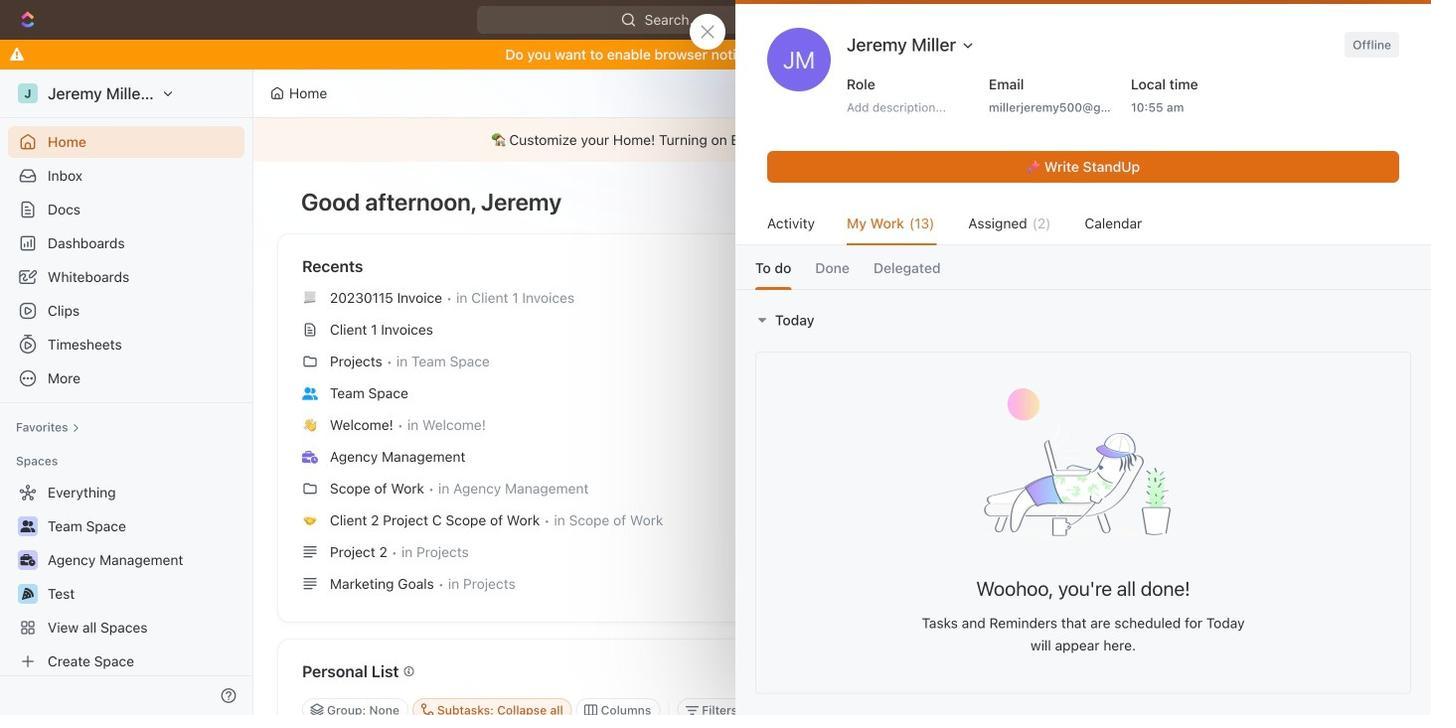 Task type: locate. For each thing, give the bounding box(es) containing it.
tree
[[8, 477, 245, 678]]

jeremy miller's workspace, , element
[[18, 84, 38, 103]]

0 horizontal spatial user group image
[[20, 521, 35, 533]]

pizza slice image
[[22, 589, 34, 600]]

1 vertical spatial user group image
[[20, 521, 35, 533]]

alert
[[254, 118, 1432, 162]]

1 horizontal spatial user group image
[[302, 388, 318, 400]]

0 horizontal spatial business time image
[[20, 555, 35, 567]]

1 horizontal spatial business time image
[[302, 451, 318, 464]]

tab list
[[736, 246, 1432, 289]]

1 vertical spatial business time image
[[20, 555, 35, 567]]

0 vertical spatial user group image
[[302, 388, 318, 400]]

user group image
[[302, 388, 318, 400], [20, 521, 35, 533]]

business time image
[[302, 451, 318, 464], [20, 555, 35, 567]]

tab panel
[[736, 289, 1432, 716]]

0 vertical spatial business time image
[[302, 451, 318, 464]]



Task type: describe. For each thing, give the bounding box(es) containing it.
business time image inside tree
[[20, 555, 35, 567]]

sidebar navigation
[[0, 70, 257, 716]]

tree inside sidebar navigation
[[8, 477, 245, 678]]



Task type: vqa. For each thing, say whether or not it's contained in the screenshot.
business time icon
yes



